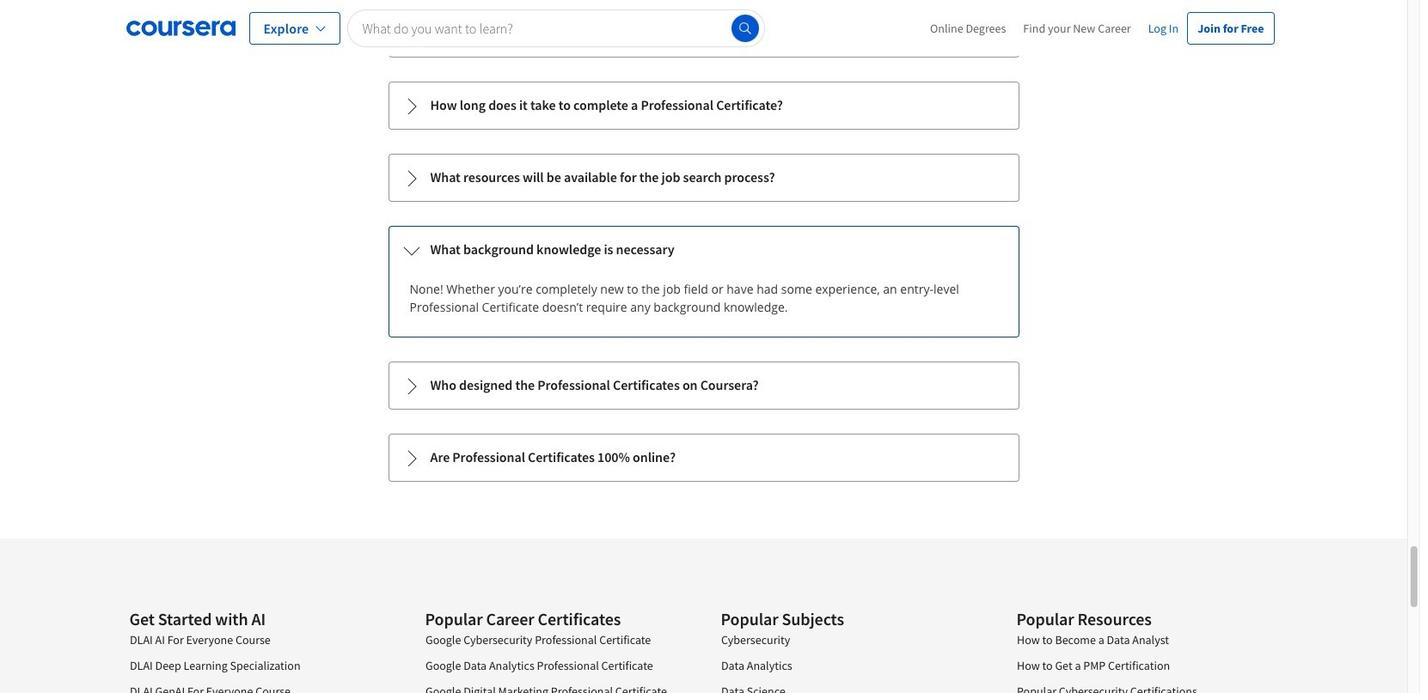 Task type: describe. For each thing, give the bounding box(es) containing it.
3 list from the left
[[721, 632, 967, 694]]

2 list from the left
[[425, 632, 671, 694]]

coursera image
[[126, 14, 235, 42]]

What do you want to learn? text field
[[348, 9, 765, 47]]

4 list from the left
[[1017, 632, 1263, 694]]



Task type: vqa. For each thing, say whether or not it's contained in the screenshot.
What do you want to learn? "text box"
yes



Task type: locate. For each thing, give the bounding box(es) containing it.
list
[[129, 632, 375, 694], [425, 632, 671, 694], [721, 632, 967, 694], [1017, 632, 1263, 694]]

None search field
[[348, 9, 765, 47]]

1 list from the left
[[129, 632, 375, 694]]

footer
[[0, 539, 1408, 694]]

list item
[[129, 632, 375, 650], [425, 632, 671, 650], [721, 632, 967, 650], [1017, 632, 1263, 650], [129, 658, 375, 675], [425, 658, 671, 675], [721, 658, 967, 675], [1017, 658, 1263, 675], [129, 684, 375, 694], [425, 684, 671, 694], [721, 684, 967, 694], [1017, 684, 1263, 694]]



